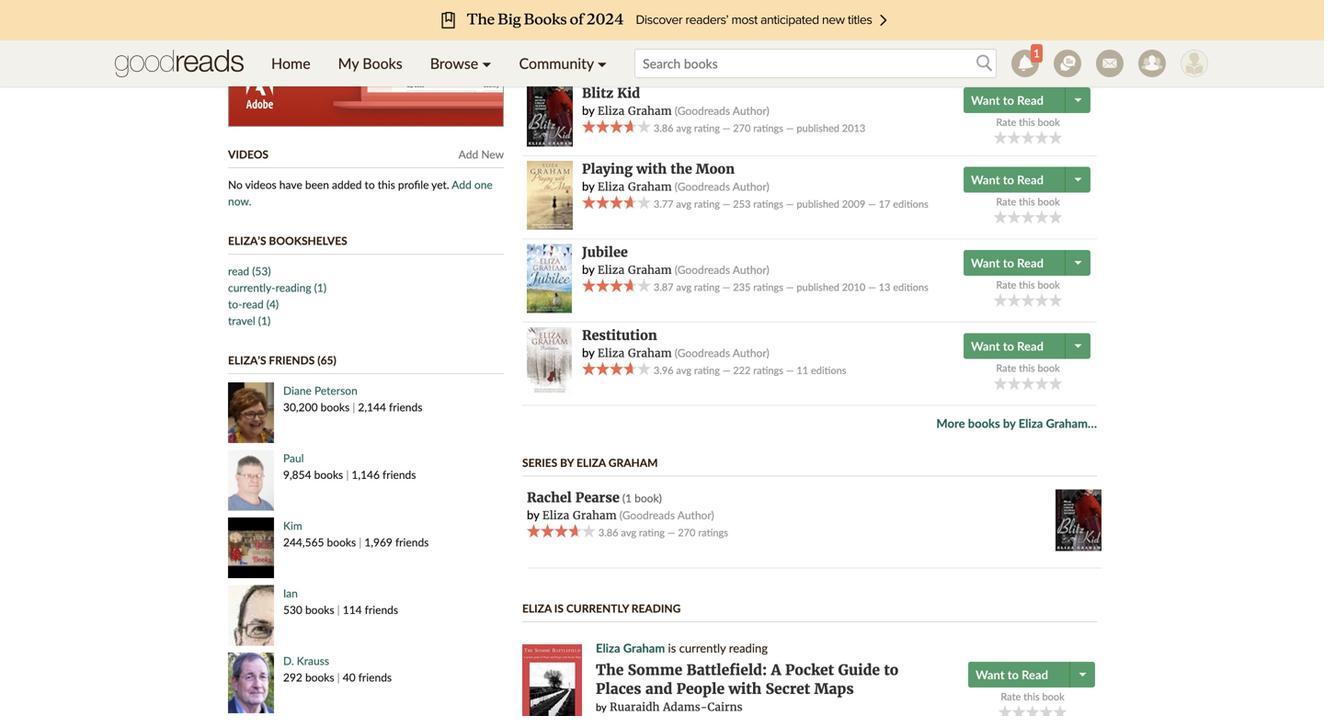 Task type: describe. For each thing, give the bounding box(es) containing it.
— up moon
[[723, 122, 731, 134]]

eliza graham link up somme on the bottom of the page
[[596, 641, 665, 656]]

1,146
[[352, 468, 380, 481]]

playing with the moon heading
[[582, 161, 735, 178]]

3.77
[[654, 198, 674, 210]]

— right 253 on the right
[[786, 198, 794, 210]]

want to read for playing with the moon
[[971, 172, 1044, 187]]

rate for restitution
[[996, 362, 1017, 374]]

ruaraidh adams-cairns link
[[610, 700, 743, 715]]

2010
[[842, 281, 866, 294]]

eliza's friends (65) link
[[228, 354, 336, 367]]

reading inside eliza graham is currently reading the somme battlefield: a pocket guide to places and people with secret maps by ruaraidh adams-cairns
[[729, 641, 768, 656]]

ratings for blitz kid
[[754, 122, 784, 134]]

3.77 avg rating — 253 ratings
[[651, 198, 784, 210]]

17
[[879, 198, 891, 210]]

eliza's for eliza's friends (65)
[[228, 354, 266, 367]]

11 editions link
[[797, 364, 847, 377]]

rate this book for jubilee
[[996, 278, 1060, 291]]

by inside eliza graham is currently reading the somme battlefield: a pocket guide to places and people with secret maps by ruaraidh adams-cairns
[[596, 701, 607, 714]]

have
[[279, 178, 302, 191]]

— left 3 in the top of the page
[[868, 39, 876, 51]]

(goodreads inside blitz kid by eliza graham (goodreads author)
[[675, 104, 730, 117]]

reading inside read (53) currently-reading (1) to-read (4) travel (1)
[[276, 281, 311, 294]]

add new link
[[459, 148, 504, 161]]

rating for the girl in lifeboat six
[[694, 39, 720, 51]]

— left 449
[[723, 39, 731, 51]]

battlefield:
[[687, 661, 767, 680]]

inbox image
[[1096, 50, 1124, 77]]

add one now.
[[228, 178, 493, 208]]

ratings for restitution
[[754, 364, 784, 377]]

read for blitz kid
[[1017, 93, 1044, 107]]

3
[[879, 39, 885, 51]]

— left the '11'
[[786, 364, 794, 377]]

published for lifeboat
[[797, 39, 840, 51]]

2023
[[842, 39, 866, 51]]

eliza graham link for playing
[[598, 180, 672, 194]]

my books link
[[324, 40, 416, 86]]

playing with the moon link
[[582, 161, 735, 178]]

eliza graham link for blitz
[[598, 104, 672, 118]]

0 vertical spatial 3.86 avg rating — 270 ratings
[[651, 122, 784, 134]]

series by eliza graham link
[[522, 456, 658, 470]]

rate this book for blitz kid
[[996, 116, 1060, 128]]

blitz kid heading
[[582, 85, 640, 102]]

1,969
[[365, 536, 393, 549]]

book)
[[635, 492, 662, 505]]

17 editions link
[[879, 198, 929, 210]]

eliza is currently reading link
[[522, 602, 681, 615]]

pocket
[[785, 661, 834, 680]]

449
[[733, 39, 751, 51]]

lifeboat
[[658, 2, 713, 18]]

3.87 avg rating — 235 ratings
[[651, 281, 784, 294]]

friends for paul 9,854 books | 1,146 friends
[[383, 468, 416, 481]]

— down rachel pearse (1 book) by eliza graham (goodreads author) on the bottom of the page
[[668, 527, 676, 539]]

playing with the moon by eliza graham (goodreads author)
[[582, 161, 770, 194]]

ratings for the girl in lifeboat six
[[754, 39, 784, 51]]

graham…
[[1046, 416, 1097, 431]]

ian link
[[283, 587, 298, 600]]

restitution by eliza graham (goodreads author)
[[582, 327, 770, 361]]

diane
[[283, 384, 312, 397]]

added
[[332, 178, 362, 191]]

diane peterson 30,200 books | 2,144 friends
[[283, 384, 423, 414]]

— right 449
[[786, 39, 794, 51]]

eliza inside rachel pearse (1 book) by eliza graham (goodreads author)
[[543, 509, 569, 523]]

travel (1) link
[[228, 314, 271, 327]]

profile
[[398, 178, 429, 191]]

by right the 'more'
[[1003, 416, 1016, 431]]

0 vertical spatial read
[[228, 264, 249, 278]]

bookshelves
[[269, 234, 347, 247]]

browse
[[430, 54, 478, 72]]

more books by eliza graham… link
[[937, 415, 1097, 432]]

more books by eliza graham…
[[937, 416, 1097, 431]]

ian
[[283, 587, 298, 600]]

restitution
[[582, 327, 657, 344]]

by inside blitz kid by eliza graham (goodreads author)
[[582, 103, 595, 118]]

blitz kid link
[[582, 85, 640, 102]]

read for jubilee
[[1017, 255, 1044, 270]]

moon
[[696, 161, 735, 178]]

1 horizontal spatial (1)
[[314, 281, 327, 294]]

eliza graham link for the
[[598, 21, 672, 35]]

books inside "kim 244,565 books | 1,969 friends"
[[327, 536, 356, 549]]

114
[[343, 603, 362, 617]]

eliza inside eliza graham is currently reading the somme battlefield: a pocket guide to places and people with secret maps by ruaraidh adams-cairns
[[596, 641, 620, 656]]

(goodreads inside restitution by eliza graham (goodreads author)
[[675, 346, 730, 360]]

guide
[[838, 661, 880, 680]]

avg for restitution
[[676, 364, 692, 377]]

the girl in lifeboat six heading
[[582, 2, 738, 18]]

eliza graham link down rachel pearse link
[[543, 509, 617, 523]]

author) inside rachel pearse (1 book) by eliza graham (goodreads author)
[[678, 509, 714, 522]]

1 horizontal spatial 3.86
[[654, 122, 674, 134]]

jubilee
[[582, 244, 628, 261]]

eliza left graham…
[[1019, 416, 1043, 431]]

avg for jubilee
[[676, 281, 692, 294]]

d. krauss 292 books | 40 friends
[[283, 654, 392, 684]]

kim image
[[228, 518, 274, 579]]

book for blitz kid
[[1038, 116, 1060, 128]]

paul 9,854 books | 1,146 friends
[[283, 452, 416, 481]]

222
[[733, 364, 751, 377]]

book for playing with the moon
[[1038, 195, 1060, 208]]

eliza's for eliza's bookshelves
[[228, 234, 266, 247]]

rating for jubilee
[[694, 281, 720, 294]]

d.
[[283, 654, 294, 668]]

3.96
[[654, 364, 674, 377]]

author) inside playing with the moon by eliza graham (goodreads author)
[[733, 180, 770, 193]]

eliza graham is currently reading the somme battlefield: a pocket guide to places and people with secret maps by ruaraidh adams-cairns
[[596, 641, 899, 715]]

restitution link
[[582, 327, 657, 344]]

my
[[338, 54, 359, 72]]

244,565
[[283, 536, 324, 549]]

no videos have been added to this profile yet.
[[228, 178, 452, 191]]

| inside d. krauss 292 books | 40 friends
[[337, 671, 340, 684]]

friends inside diane peterson 30,200 books | 2,144 friends
[[389, 401, 423, 414]]

author) inside jubilee by eliza graham (goodreads author)
[[733, 263, 770, 277]]

videos
[[228, 148, 269, 161]]

community ▾ button
[[505, 40, 621, 86]]

read (53) currently-reading (1) to-read (4) travel (1)
[[228, 264, 327, 327]]

read for restitution
[[1017, 339, 1044, 353]]

blitz kid by eliza graham (goodreads author)
[[582, 85, 770, 118]]

eliza's bookshelves link
[[228, 234, 347, 247]]

235
[[733, 281, 751, 294]]

menu containing home
[[258, 40, 621, 86]]

want to read for blitz kid
[[971, 93, 1044, 107]]

want for playing with the moon
[[971, 172, 1000, 187]]

books inside more books by eliza graham… link
[[968, 416, 1000, 431]]

currently-reading (1) link
[[228, 281, 327, 294]]

playing
[[582, 161, 633, 178]]

avg for blitz kid
[[676, 122, 692, 134]]

published for graham
[[797, 281, 840, 294]]

rate for playing with the moon
[[996, 195, 1017, 208]]

notifications element
[[1012, 44, 1043, 77]]

the somme battlef... image
[[522, 645, 582, 716]]

book for restitution
[[1038, 362, 1060, 374]]

avg down rachel pearse (1 book) by eliza graham (goodreads author) on the bottom of the page
[[621, 527, 637, 539]]

(goodreads inside playing with the moon by eliza graham (goodreads author)
[[675, 180, 730, 193]]

2 published from the top
[[797, 122, 840, 134]]

1 vertical spatial 270
[[678, 527, 696, 539]]

want to read for jubilee
[[971, 255, 1044, 270]]

rating for restitution
[[694, 364, 720, 377]]

avg for the girl in lifeboat six
[[676, 39, 692, 51]]

graham inside rachel pearse (1 book) by eliza graham (goodreads author)
[[573, 509, 617, 523]]

by inside playing with the moon by eliza graham (goodreads author)
[[582, 179, 595, 194]]

kim link
[[283, 519, 302, 533]]

read for playing with the moon
[[1017, 172, 1044, 187]]

no
[[228, 178, 243, 191]]

books inside 'ian 530 books | 114 friends'
[[305, 603, 334, 617]]

(goodreads inside rachel pearse (1 book) by eliza graham (goodreads author)
[[620, 509, 675, 522]]

3.96 avg rating — 222 ratings
[[651, 364, 784, 377]]

playing with the moon image
[[527, 161, 573, 230]]

2,144
[[358, 401, 386, 414]]

graham inside blitz kid by eliza graham (goodreads author)
[[628, 104, 672, 118]]

graham inside playing with the moon by eliza graham (goodreads author)
[[628, 180, 672, 194]]

yet.
[[432, 178, 449, 191]]

(1
[[623, 492, 632, 505]]

with inside playing with the moon by eliza graham (goodreads author)
[[637, 161, 667, 178]]

want for restitution
[[971, 339, 1000, 353]]

author) inside blitz kid by eliza graham (goodreads author)
[[733, 104, 770, 117]]

restitution image
[[527, 327, 572, 396]]

ian 530 books | 114 friends
[[283, 587, 398, 617]]

— right 235
[[786, 281, 794, 294]]

jubilee image
[[527, 244, 572, 313]]

jubilee link
[[582, 244, 628, 261]]

1 vertical spatial read
[[242, 298, 264, 311]]

— left 222
[[723, 364, 731, 377]]

my group discussions image
[[1054, 50, 1082, 77]]

peterson
[[315, 384, 358, 397]]

kim 244,565 books | 1,969 friends
[[283, 519, 429, 549]]

want to read button for restitution
[[964, 333, 1068, 359]]

friends
[[269, 354, 315, 367]]



Task type: vqa. For each thing, say whether or not it's contained in the screenshot.
the bottom life
no



Task type: locate. For each thing, give the bounding box(es) containing it.
book for jubilee
[[1038, 278, 1060, 291]]

want for blitz kid
[[971, 93, 1000, 107]]

pearse
[[576, 490, 620, 506]]

eliza inside the girl in lifeboat six by eliza graham (goodreads author)
[[598, 21, 625, 35]]

eliza down girl
[[598, 21, 625, 35]]

— left 13
[[868, 281, 876, 294]]

3.86 avg rating — 270 ratings down book)
[[596, 527, 728, 539]]

home link
[[258, 40, 324, 86]]

the girl in lifeboat six image
[[527, 2, 572, 71]]

13 editions link
[[879, 281, 929, 294]]

292
[[283, 671, 302, 684]]

books right the 'more'
[[968, 416, 1000, 431]]

maps
[[814, 680, 854, 698]]

4.09 avg rating — 449 ratings
[[651, 39, 784, 51]]

0 horizontal spatial 270
[[678, 527, 696, 539]]

advertisement element
[[228, 0, 504, 127]]

by inside rachel pearse (1 book) by eliza graham (goodreads author)
[[527, 508, 540, 523]]

graham inside restitution by eliza graham (goodreads author)
[[628, 346, 672, 361]]

currently-
[[228, 281, 276, 294]]

—
[[723, 39, 731, 51], [786, 39, 794, 51], [868, 39, 876, 51], [723, 122, 731, 134], [786, 122, 794, 134], [723, 198, 731, 210], [786, 198, 794, 210], [868, 198, 876, 210], [723, 281, 731, 294], [786, 281, 794, 294], [868, 281, 876, 294], [723, 364, 731, 377], [786, 364, 794, 377], [668, 527, 676, 539]]

Search for books to add to your shelves search field
[[635, 49, 997, 78]]

books right 9,854
[[314, 468, 343, 481]]

0 horizontal spatial reading
[[276, 281, 311, 294]]

is up somme on the bottom of the page
[[668, 641, 676, 656]]

(goodreads down book)
[[620, 509, 675, 522]]

community ▾
[[519, 54, 607, 72]]

rate this book for playing with the moon
[[996, 195, 1060, 208]]

rating left 449
[[694, 39, 720, 51]]

friends right 40
[[358, 671, 392, 684]]

friends right 1,969
[[395, 536, 429, 549]]

1 vertical spatial is
[[668, 641, 676, 656]]

rate this book
[[996, 36, 1060, 49], [996, 116, 1060, 128], [996, 195, 1060, 208], [996, 278, 1060, 291], [996, 362, 1060, 374], [1001, 691, 1065, 703]]

Search books text field
[[635, 49, 997, 78]]

with
[[637, 161, 667, 178], [729, 680, 762, 698]]

with down battlefield:
[[729, 680, 762, 698]]

(1) down the 'bookshelves'
[[314, 281, 327, 294]]

1 eliza's from the top
[[228, 234, 266, 247]]

editions right 17
[[893, 198, 929, 210]]

▾ right browse at the left top of page
[[482, 54, 492, 72]]

cairns
[[708, 700, 743, 715]]

0 horizontal spatial with
[[637, 161, 667, 178]]

▾
[[482, 54, 492, 72], [598, 54, 607, 72]]

rate for blitz kid
[[996, 116, 1017, 128]]

1 vertical spatial eliza's
[[228, 354, 266, 367]]

— left 235
[[723, 281, 731, 294]]

in
[[641, 2, 655, 18]]

currently
[[566, 602, 629, 615]]

(goodreads up 3.87 avg rating — 235 ratings
[[675, 263, 730, 277]]

kim
[[283, 519, 302, 533]]

friend requests image
[[1139, 50, 1166, 77]]

books
[[321, 401, 350, 414], [968, 416, 1000, 431], [314, 468, 343, 481], [327, 536, 356, 549], [305, 603, 334, 617], [305, 671, 334, 684]]

0 vertical spatial add
[[459, 148, 479, 161]]

11
[[797, 364, 809, 377]]

rating down blitz kid by eliza graham (goodreads author)
[[694, 122, 720, 134]]

9,854
[[283, 468, 311, 481]]

friends right the 114
[[365, 603, 398, 617]]

|
[[353, 401, 355, 414], [346, 468, 349, 481], [359, 536, 362, 549], [337, 603, 340, 617], [337, 671, 340, 684]]

editions right the '11'
[[811, 364, 847, 377]]

rate for jubilee
[[996, 278, 1017, 291]]

read (53) link
[[228, 264, 271, 278]]

paul link
[[283, 452, 304, 465]]

diane peterson link
[[283, 384, 358, 397]]

rating left 222
[[694, 364, 720, 377]]

books inside diane peterson 30,200 books | 2,144 friends
[[321, 401, 350, 414]]

want for jubilee
[[971, 255, 1000, 270]]

want
[[971, 93, 1000, 107], [971, 172, 1000, 187], [971, 255, 1000, 270], [971, 339, 1000, 353], [976, 668, 1005, 682]]

with left the
[[637, 161, 667, 178]]

eliza inside restitution by eliza graham (goodreads author)
[[598, 346, 625, 361]]

eliza graham link for jubilee
[[598, 263, 672, 278]]

ratings for jubilee
[[754, 281, 784, 294]]

paul image
[[228, 450, 274, 511]]

| for 114
[[337, 603, 340, 617]]

0 horizontal spatial is
[[554, 602, 564, 615]]

0 horizontal spatial blitz kid image
[[527, 85, 573, 147]]

2 ▾ from the left
[[598, 54, 607, 72]]

eliza down rachel
[[543, 509, 569, 523]]

add left new
[[459, 148, 479, 161]]

bob builder image
[[1181, 50, 1209, 77]]

| left 40
[[337, 671, 340, 684]]

one
[[475, 178, 493, 191]]

▾ for browse ▾
[[482, 54, 492, 72]]

friends right 2,144
[[389, 401, 423, 414]]

0 vertical spatial 270
[[733, 122, 751, 134]]

browse ▾ button
[[416, 40, 505, 86]]

1 horizontal spatial blitz kid image
[[1056, 490, 1102, 551]]

published
[[797, 39, 840, 51], [797, 122, 840, 134], [797, 198, 840, 210], [797, 281, 840, 294]]

30,200
[[283, 401, 318, 414]]

books left 1,969
[[327, 536, 356, 549]]

my books
[[338, 54, 403, 72]]

(goodreads up 3.96 avg rating — 222 ratings at the bottom
[[675, 346, 730, 360]]

add for one
[[452, 178, 472, 191]]

adams-
[[663, 700, 708, 715]]

4.09
[[654, 39, 674, 51]]

avg
[[676, 39, 692, 51], [676, 122, 692, 134], [676, 198, 692, 210], [676, 281, 692, 294], [676, 364, 692, 377], [621, 527, 637, 539]]

1 vertical spatial 3.86
[[599, 527, 619, 539]]

graham inside the girl in lifeboat six by eliza graham (goodreads author)
[[628, 21, 672, 35]]

books
[[363, 54, 403, 72]]

3.86 down rachel pearse (1 book) by eliza graham (goodreads author) on the bottom of the page
[[599, 527, 619, 539]]

blitz kid image
[[527, 85, 573, 147], [1056, 490, 1102, 551]]

by down restitution
[[582, 346, 595, 360]]

1 button
[[1004, 40, 1047, 86]]

by right the girl in lifeboat six image
[[582, 20, 595, 35]]

eliza down eliza is currently reading "link"
[[596, 641, 620, 656]]

3 published from the top
[[797, 198, 840, 210]]

| left 2,144
[[353, 401, 355, 414]]

270 down rachel pearse (1 book) by eliza graham (goodreads author) on the bottom of the page
[[678, 527, 696, 539]]

3.87
[[654, 281, 674, 294]]

eliza
[[598, 21, 625, 35], [598, 104, 625, 118], [598, 180, 625, 194], [598, 263, 625, 278], [598, 346, 625, 361], [1019, 416, 1043, 431], [577, 456, 606, 470], [543, 509, 569, 523], [522, 602, 552, 615], [596, 641, 620, 656]]

books down peterson
[[321, 401, 350, 414]]

2009
[[842, 198, 866, 210]]

to inside eliza graham is currently reading the somme battlefield: a pocket guide to places and people with secret maps by ruaraidh adams-cairns
[[884, 661, 899, 680]]

friends inside paul 9,854 books | 1,146 friends
[[383, 468, 416, 481]]

is inside eliza graham is currently reading the somme battlefield: a pocket guide to places and people with secret maps by ruaraidh adams-cairns
[[668, 641, 676, 656]]

the girl in lifeboat six link
[[582, 2, 738, 18]]

0 vertical spatial eliza's
[[228, 234, 266, 247]]

by inside the girl in lifeboat six by eliza graham (goodreads author)
[[582, 20, 595, 35]]

add for new
[[459, 148, 479, 161]]

— 11 editions
[[784, 364, 847, 377]]

jubilee heading
[[582, 244, 628, 261]]

(goodreads down moon
[[675, 180, 730, 193]]

published for moon
[[797, 198, 840, 210]]

eliza's
[[228, 234, 266, 247], [228, 354, 266, 367]]

1 vertical spatial reading
[[729, 641, 768, 656]]

the inside eliza graham is currently reading the somme battlefield: a pocket guide to places and people with secret maps by ruaraidh adams-cairns
[[596, 661, 624, 680]]

friends inside 'ian 530 books | 114 friends'
[[365, 603, 398, 617]]

0 horizontal spatial ▾
[[482, 54, 492, 72]]

1 vertical spatial 3.86 avg rating — 270 ratings
[[596, 527, 728, 539]]

eliza inside jubilee by eliza graham (goodreads author)
[[598, 263, 625, 278]]

want to read button for jubilee
[[964, 250, 1068, 276]]

— left 17
[[868, 198, 876, 210]]

rating down book)
[[639, 527, 665, 539]]

reading up (4)
[[276, 281, 311, 294]]

▾ for community ▾
[[598, 54, 607, 72]]

eliza's bookshelves
[[228, 234, 347, 247]]

with inside eliza graham is currently reading the somme battlefield: a pocket guide to places and people with secret maps by ruaraidh adams-cairns
[[729, 680, 762, 698]]

eliza down playing
[[598, 180, 625, 194]]

1
[[1034, 46, 1040, 60]]

author) inside the girl in lifeboat six by eliza graham (goodreads author)
[[733, 21, 770, 34]]

avg right 3.77
[[676, 198, 692, 210]]

by inside restitution by eliza graham (goodreads author)
[[582, 346, 595, 360]]

published left 2010
[[797, 281, 840, 294]]

by down playing
[[582, 179, 595, 194]]

1 horizontal spatial is
[[668, 641, 676, 656]]

graham up (1
[[609, 456, 658, 470]]

friends for ian 530 books | 114 friends
[[365, 603, 398, 617]]

1 published from the top
[[797, 39, 840, 51]]

editions right 13
[[893, 281, 929, 294]]

avg right 3.87
[[676, 281, 692, 294]]

(53)
[[252, 264, 271, 278]]

community
[[519, 54, 594, 72]]

menu
[[258, 40, 621, 86]]

want to read button
[[964, 87, 1068, 113], [964, 167, 1068, 192], [964, 250, 1068, 276], [964, 333, 1068, 359], [969, 662, 1072, 688]]

books inside d. krauss 292 books | 40 friends
[[305, 671, 334, 684]]

graham down "in"
[[628, 21, 672, 35]]

| inside paul 9,854 books | 1,146 friends
[[346, 468, 349, 481]]

eliza graham link down girl
[[598, 21, 672, 35]]

videos
[[245, 178, 277, 191]]

eliza graham link for restitution
[[598, 346, 672, 361]]

avg down blitz kid by eliza graham (goodreads author)
[[676, 122, 692, 134]]

currently
[[679, 641, 726, 656]]

| for 1,146
[[346, 468, 349, 481]]

to
[[1003, 93, 1014, 107], [1003, 172, 1014, 187], [365, 178, 375, 191], [1003, 255, 1014, 270], [1003, 339, 1014, 353], [884, 661, 899, 680], [1008, 668, 1019, 682]]

eliza down jubilee link
[[598, 263, 625, 278]]

graham up somme on the bottom of the page
[[623, 641, 665, 656]]

editions for graham
[[893, 281, 929, 294]]

girl
[[612, 2, 637, 18]]

(goodreads up 4.09 avg rating — 449 ratings
[[675, 21, 730, 34]]

1 vertical spatial add
[[452, 178, 472, 191]]

editions right 3 in the top of the page
[[887, 39, 923, 51]]

graham down the playing with the moon link
[[628, 180, 672, 194]]

by down rachel
[[527, 508, 540, 523]]

0 vertical spatial 3.86
[[654, 122, 674, 134]]

editions for moon
[[893, 198, 929, 210]]

eliza inside blitz kid by eliza graham (goodreads author)
[[598, 104, 625, 118]]

rachel pearse (1 book) by eliza graham (goodreads author)
[[527, 490, 714, 523]]

0 vertical spatial reading
[[276, 281, 311, 294]]

avg for playing with the moon
[[676, 198, 692, 210]]

secret
[[766, 680, 810, 698]]

graham up 3.87
[[628, 263, 672, 278]]

—                 published                2023               — 3 editions
[[784, 39, 923, 51]]

home
[[271, 54, 311, 72]]

blitz
[[582, 85, 614, 102]]

1 vertical spatial the
[[596, 661, 624, 680]]

0 horizontal spatial (1)
[[258, 314, 271, 327]]

new
[[481, 148, 504, 161]]

13
[[879, 281, 891, 294]]

0 vertical spatial the
[[582, 2, 608, 18]]

by inside jubilee by eliza graham (goodreads author)
[[582, 262, 595, 277]]

read down currently-
[[242, 298, 264, 311]]

graham up 3.96
[[628, 346, 672, 361]]

1 vertical spatial with
[[729, 680, 762, 698]]

add inside add one now.
[[452, 178, 472, 191]]

author) inside restitution by eliza graham (goodreads author)
[[733, 346, 770, 360]]

friends inside "kim 244,565 books | 1,969 friends"
[[395, 536, 429, 549]]

the inside the girl in lifeboat six by eliza graham (goodreads author)
[[582, 2, 608, 18]]

▾ up blitz
[[598, 54, 607, 72]]

add new
[[459, 148, 504, 161]]

0 vertical spatial is
[[554, 602, 564, 615]]

1 horizontal spatial with
[[729, 680, 762, 698]]

by down blitz
[[582, 103, 595, 118]]

3.86
[[654, 122, 674, 134], [599, 527, 619, 539]]

the left girl
[[582, 2, 608, 18]]

diane p... image
[[228, 383, 274, 443]]

eliza up pearse
[[577, 456, 606, 470]]

d. krauss link
[[283, 654, 329, 668]]

books down krauss
[[305, 671, 334, 684]]

rate this book for restitution
[[996, 362, 1060, 374]]

(goodreads inside jubilee by eliza graham (goodreads author)
[[675, 263, 730, 277]]

graham inside eliza graham is currently reading the somme battlefield: a pocket guide to places and people with secret maps by ruaraidh adams-cairns
[[623, 641, 665, 656]]

0 vertical spatial with
[[637, 161, 667, 178]]

rating for blitz kid
[[694, 122, 720, 134]]

—                 published                2009               — 17 editions
[[784, 198, 929, 210]]

4 published from the top
[[797, 281, 840, 294]]

1 horizontal spatial 270
[[733, 122, 751, 134]]

graham down pearse
[[573, 509, 617, 523]]

friends right 1,146
[[383, 468, 416, 481]]

ratings
[[754, 39, 784, 51], [754, 122, 784, 134], [754, 198, 784, 210], [754, 281, 784, 294], [754, 364, 784, 377], [698, 527, 728, 539]]

reading up battlefield:
[[729, 641, 768, 656]]

eliza graham link up 3.87
[[598, 263, 672, 278]]

rating for playing with the moon
[[694, 198, 720, 210]]

rating left 253 on the right
[[694, 198, 720, 210]]

1 vertical spatial (1)
[[258, 314, 271, 327]]

ratings for playing with the moon
[[754, 198, 784, 210]]

| inside diane peterson 30,200 books | 2,144 friends
[[353, 401, 355, 414]]

3 editions link
[[879, 39, 923, 51]]

0 vertical spatial (1)
[[314, 281, 327, 294]]

this
[[1019, 36, 1035, 49], [1019, 116, 1035, 128], [378, 178, 395, 191], [1019, 195, 1035, 208], [1019, 278, 1035, 291], [1019, 362, 1035, 374], [1024, 691, 1040, 703]]

by down jubilee in the left top of the page
[[582, 262, 595, 277]]

| inside 'ian 530 books | 114 friends'
[[337, 603, 340, 617]]

1 horizontal spatial ▾
[[598, 54, 607, 72]]

books inside paul 9,854 books | 1,146 friends
[[314, 468, 343, 481]]

| left 1,969
[[359, 536, 362, 549]]

| left 1,146
[[346, 468, 349, 481]]

eliza graham link down kid
[[598, 104, 672, 118]]

places
[[596, 680, 642, 698]]

— left 2013
[[786, 122, 794, 134]]

graham down kid
[[628, 104, 672, 118]]

eliza's down travel (1) link
[[228, 354, 266, 367]]

(goodreads up moon
[[675, 104, 730, 117]]

been
[[305, 178, 329, 191]]

is left currently on the left of page
[[554, 602, 564, 615]]

by right series
[[560, 456, 574, 470]]

add right yet.
[[452, 178, 472, 191]]

| left the 114
[[337, 603, 340, 617]]

want to read button for playing with the moon
[[964, 167, 1068, 192]]

published left 2009
[[797, 198, 840, 210]]

to-
[[228, 298, 242, 311]]

1 horizontal spatial reading
[[729, 641, 768, 656]]

1 vertical spatial blitz kid image
[[1056, 490, 1102, 551]]

ian image
[[228, 585, 274, 646]]

| for 1,969
[[359, 536, 362, 549]]

d. krauss image
[[228, 653, 274, 714]]

to-read (4) link
[[228, 298, 279, 311]]

40
[[343, 671, 356, 684]]

eliza graham link down the playing with the moon link
[[598, 180, 672, 194]]

published left '2023'
[[797, 39, 840, 51]]

eliza inside playing with the moon by eliza graham (goodreads author)
[[598, 180, 625, 194]]

eliza down blitz kid link
[[598, 104, 625, 118]]

read up currently-
[[228, 264, 249, 278]]

want to read
[[971, 93, 1044, 107], [971, 172, 1044, 187], [971, 255, 1044, 270], [971, 339, 1044, 353], [976, 668, 1048, 682]]

1 ▾ from the left
[[482, 54, 492, 72]]

want to read for restitution
[[971, 339, 1044, 353]]

2 eliza's from the top
[[228, 354, 266, 367]]

eliza left currently on the left of page
[[522, 602, 552, 615]]

—                 published                2010               — 13 editions
[[784, 281, 929, 294]]

— left 253 on the right
[[723, 198, 731, 210]]

(65)
[[318, 354, 336, 367]]

| inside "kim 244,565 books | 1,969 friends"
[[359, 536, 362, 549]]

0 horizontal spatial 3.86
[[599, 527, 619, 539]]

books right '530'
[[305, 603, 334, 617]]

0 vertical spatial blitz kid image
[[527, 85, 573, 147]]

(goodreads inside the girl in lifeboat six by eliza graham (goodreads author)
[[675, 21, 730, 34]]

restitution heading
[[582, 327, 657, 344]]

book
[[1038, 36, 1060, 49], [1038, 116, 1060, 128], [1038, 195, 1060, 208], [1038, 278, 1060, 291], [1038, 362, 1060, 374], [1042, 691, 1065, 703]]

friends inside d. krauss 292 books | 40 friends
[[358, 671, 392, 684]]

eliza down restitution heading
[[598, 346, 625, 361]]

series
[[522, 456, 558, 470]]

add one now. link
[[228, 178, 493, 208]]

editions for lifeboat
[[887, 39, 923, 51]]

want to read button for blitz kid
[[964, 87, 1068, 113]]

graham
[[628, 21, 672, 35], [628, 104, 672, 118], [628, 180, 672, 194], [628, 263, 672, 278], [628, 346, 672, 361], [609, 456, 658, 470], [573, 509, 617, 523], [623, 641, 665, 656]]

friends for kim 244,565 books | 1,969 friends
[[395, 536, 429, 549]]

published left 2013
[[797, 122, 840, 134]]

graham inside jubilee by eliza graham (goodreads author)
[[628, 263, 672, 278]]



